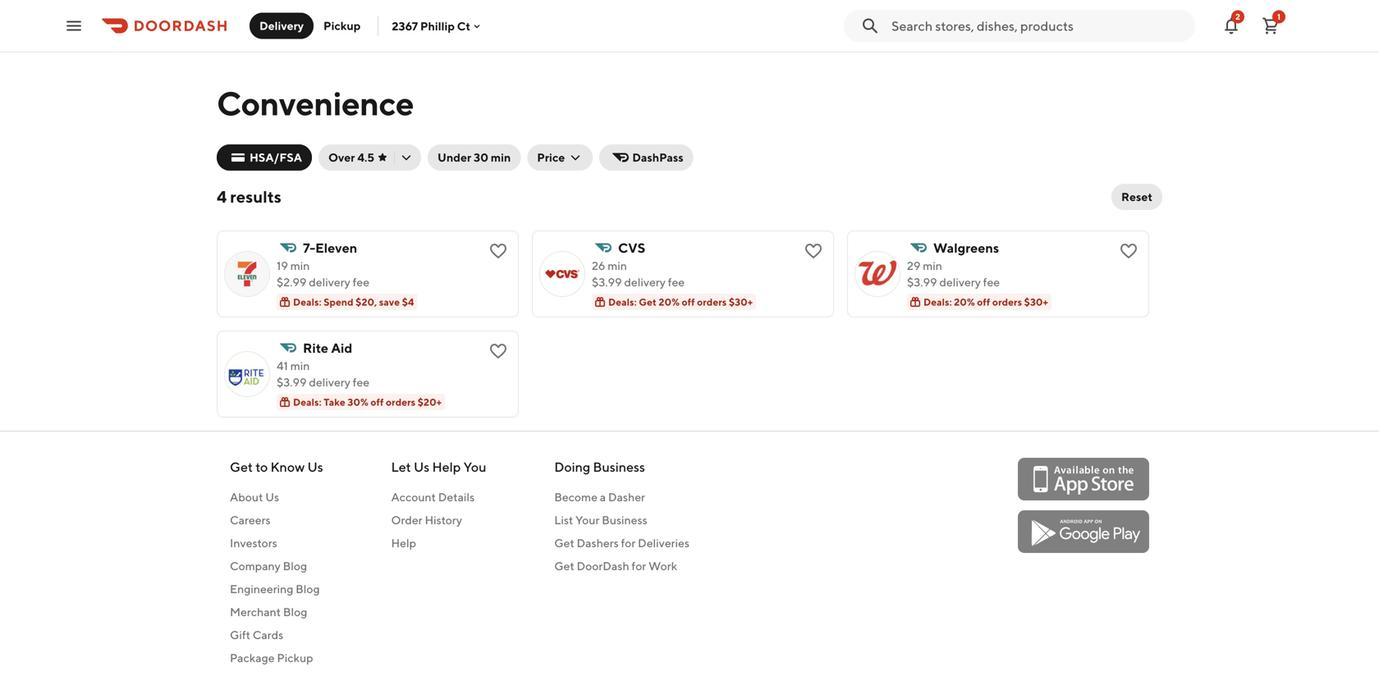 Task type: vqa. For each thing, say whether or not it's contained in the screenshot.


Task type: locate. For each thing, give the bounding box(es) containing it.
1 horizontal spatial off
[[682, 296, 695, 308]]

get for get doordash for work
[[554, 560, 574, 573]]

convenience
[[217, 84, 414, 123]]

blog down company blog link
[[296, 583, 320, 596]]

fee up deals: get 20% off orders $30+
[[668, 275, 685, 289]]

$3.99
[[592, 275, 622, 289], [907, 275, 937, 289], [277, 376, 307, 389]]

fee up deals: 20% off orders $30+
[[983, 275, 1000, 289]]

1 horizontal spatial 20%
[[954, 296, 975, 308]]

1 horizontal spatial help
[[432, 459, 461, 475]]

business up become a dasher link on the left of the page
[[593, 459, 645, 475]]

3 click to add this store to your saved list image from the left
[[1119, 241, 1139, 261]]

min right 30
[[491, 151, 511, 164]]

0 horizontal spatial off
[[371, 397, 384, 408]]

get inside get dashers for deliveries link
[[554, 537, 574, 550]]

fee up the 30% on the left bottom of page
[[353, 376, 370, 389]]

get for get to know us
[[230, 459, 253, 475]]

spend
[[324, 296, 354, 308]]

0 horizontal spatial help
[[391, 537, 416, 550]]

investors link
[[230, 535, 323, 552]]

blog down the 'engineering blog' link
[[283, 605, 307, 619]]

off
[[682, 296, 695, 308], [977, 296, 990, 308], [371, 397, 384, 408]]

for for doordash
[[632, 560, 646, 573]]

1 horizontal spatial click to add this store to your saved list image
[[804, 241, 823, 261]]

deals: spend $20, save $4
[[293, 296, 414, 308]]

fee up $20,
[[353, 275, 369, 289]]

deals: down 29 min $3.99 delivery fee
[[924, 296, 952, 308]]

help down order
[[391, 537, 416, 550]]

1 vertical spatial for
[[632, 560, 646, 573]]

for down list your business link
[[621, 537, 636, 550]]

min right 26 on the left
[[608, 259, 627, 273]]

phillip
[[420, 19, 455, 33]]

us up careers "link"
[[265, 491, 279, 504]]

$3.99 inside 26 min $3.99 delivery fee
[[592, 275, 622, 289]]

business
[[593, 459, 645, 475], [602, 514, 648, 527]]

blog down investors link
[[283, 560, 307, 573]]

engineering blog link
[[230, 581, 323, 598]]

2 click to add this store to your saved list image from the left
[[804, 241, 823, 261]]

4 results
[[217, 187, 282, 206]]

delivery for walgreens
[[940, 275, 981, 289]]

deals: take 30% off orders $20+
[[293, 397, 442, 408]]

1 horizontal spatial pickup
[[324, 19, 361, 32]]

cards
[[253, 628, 283, 642]]

us inside about us link
[[265, 491, 279, 504]]

2 horizontal spatial click to add this store to your saved list image
[[1119, 241, 1139, 261]]

min right 29 on the right top
[[923, 259, 942, 273]]

delivery inside 19 min $2.99 delivery fee
[[309, 275, 350, 289]]

delivery
[[309, 275, 350, 289], [624, 275, 666, 289], [940, 275, 981, 289], [309, 376, 350, 389]]

become
[[554, 491, 598, 504]]

get doordash for work
[[554, 560, 677, 573]]

2 horizontal spatial $3.99
[[907, 275, 937, 289]]

$3.99 inside 29 min $3.99 delivery fee
[[907, 275, 937, 289]]

0 horizontal spatial us
[[265, 491, 279, 504]]

us for about us
[[265, 491, 279, 504]]

us right know
[[307, 459, 323, 475]]

off down 26 min $3.99 delivery fee
[[682, 296, 695, 308]]

1 horizontal spatial $30+
[[1024, 296, 1048, 308]]

get
[[639, 296, 657, 308], [230, 459, 253, 475], [554, 537, 574, 550], [554, 560, 574, 573]]

delivery inside 29 min $3.99 delivery fee
[[940, 275, 981, 289]]

for inside "get doordash for work" link
[[632, 560, 646, 573]]

help left the you
[[432, 459, 461, 475]]

get inside "get doordash for work" link
[[554, 560, 574, 573]]

delivery for 7-eleven
[[309, 275, 350, 289]]

price
[[537, 151, 565, 164]]

0 vertical spatial business
[[593, 459, 645, 475]]

click to add this store to your saved list image for walgreens
[[1119, 241, 1139, 261]]

min inside "41 min $3.99 delivery fee"
[[290, 359, 310, 373]]

30
[[474, 151, 489, 164]]

get left to
[[230, 459, 253, 475]]

orders for cvs
[[697, 296, 727, 308]]

20% down 29 min $3.99 delivery fee
[[954, 296, 975, 308]]

rite
[[303, 340, 328, 356]]

1 horizontal spatial $3.99
[[592, 275, 622, 289]]

us
[[307, 459, 323, 475], [414, 459, 430, 475], [265, 491, 279, 504]]

min inside 29 min $3.99 delivery fee
[[923, 259, 942, 273]]

deliveries
[[638, 537, 690, 550]]

fee inside "41 min $3.99 delivery fee"
[[353, 376, 370, 389]]

fee inside 19 min $2.99 delivery fee
[[353, 275, 369, 289]]

delivery for rite aid
[[309, 376, 350, 389]]

results
[[230, 187, 282, 206]]

notification bell image
[[1222, 16, 1241, 36]]

fee for rite aid
[[353, 376, 370, 389]]

2 $30+ from the left
[[1024, 296, 1048, 308]]

price button
[[527, 144, 593, 171]]

click to add this store to your saved list image
[[488, 342, 508, 361]]

7-
[[303, 240, 315, 256]]

fee inside 29 min $3.99 delivery fee
[[983, 275, 1000, 289]]

us right let
[[414, 459, 430, 475]]

1 horizontal spatial orders
[[697, 296, 727, 308]]

Store search: begin typing to search for stores available on DoorDash text field
[[892, 17, 1186, 35]]

deals: for cvs
[[608, 296, 637, 308]]

0 vertical spatial pickup
[[324, 19, 361, 32]]

orders
[[697, 296, 727, 308], [993, 296, 1022, 308], [386, 397, 416, 408]]

min inside 26 min $3.99 delivery fee
[[608, 259, 627, 273]]

delivery up spend
[[309, 275, 350, 289]]

0 horizontal spatial $3.99
[[277, 376, 307, 389]]

2 horizontal spatial orders
[[993, 296, 1022, 308]]

deals: left take
[[293, 397, 322, 408]]

2 horizontal spatial us
[[414, 459, 430, 475]]

29 min $3.99 delivery fee
[[907, 259, 1000, 289]]

pickup right delivery
[[324, 19, 361, 32]]

get left the doordash
[[554, 560, 574, 573]]

ct
[[457, 19, 470, 33]]

dasher
[[608, 491, 645, 504]]

0 horizontal spatial orders
[[386, 397, 416, 408]]

0 vertical spatial blog
[[283, 560, 307, 573]]

4.5
[[357, 151, 374, 164]]

click to add this store to your saved list image for cvs
[[804, 241, 823, 261]]

under 30 min
[[438, 151, 511, 164]]

delivery up take
[[309, 376, 350, 389]]

for for dashers
[[621, 537, 636, 550]]

0 vertical spatial help
[[432, 459, 461, 475]]

get down 26 min $3.99 delivery fee
[[639, 296, 657, 308]]

deals: for walgreens
[[924, 296, 952, 308]]

account
[[391, 491, 436, 504]]

min for 7-eleven
[[290, 259, 310, 273]]

get down list
[[554, 537, 574, 550]]

20%
[[659, 296, 680, 308], [954, 296, 975, 308]]

get dashers for deliveries link
[[554, 535, 690, 552]]

min inside 19 min $2.99 delivery fee
[[290, 259, 310, 273]]

1 vertical spatial pickup
[[277, 651, 313, 665]]

$3.99 down 41
[[277, 376, 307, 389]]

off down 29 min $3.99 delivery fee
[[977, 296, 990, 308]]

1 click to add this store to your saved list image from the left
[[488, 241, 508, 261]]

blog for merchant blog
[[283, 605, 307, 619]]

20% down 26 min $3.99 delivery fee
[[659, 296, 680, 308]]

over 4.5 button
[[319, 144, 421, 171]]

min right 41
[[290, 359, 310, 373]]

fee inside 26 min $3.99 delivery fee
[[668, 275, 685, 289]]

pickup down gift cards 'link'
[[277, 651, 313, 665]]

let us help you
[[391, 459, 486, 475]]

under 30 min button
[[428, 144, 521, 171]]

$3.99 down 26 on the left
[[592, 275, 622, 289]]

click to add this store to your saved list image
[[488, 241, 508, 261], [804, 241, 823, 261], [1119, 241, 1139, 261]]

blog for engineering blog
[[296, 583, 320, 596]]

doordash
[[577, 560, 629, 573]]

1 vertical spatial blog
[[296, 583, 320, 596]]

deals: down '$2.99'
[[293, 296, 322, 308]]

4
[[217, 187, 227, 206]]

min
[[491, 151, 511, 164], [290, 259, 310, 273], [608, 259, 627, 273], [923, 259, 942, 273], [290, 359, 310, 373]]

for
[[621, 537, 636, 550], [632, 560, 646, 573]]

1 vertical spatial help
[[391, 537, 416, 550]]

delivery inside "41 min $3.99 delivery fee"
[[309, 376, 350, 389]]

$3.99 for cvs
[[592, 275, 622, 289]]

fee for 7-eleven
[[353, 275, 369, 289]]

delivery down cvs
[[624, 275, 666, 289]]

2 vertical spatial blog
[[283, 605, 307, 619]]

$30+
[[729, 296, 753, 308], [1024, 296, 1048, 308]]

fee for cvs
[[668, 275, 685, 289]]

dashers
[[577, 537, 619, 550]]

0 horizontal spatial $30+
[[729, 296, 753, 308]]

get dashers for deliveries
[[554, 537, 690, 550]]

dashpass
[[632, 151, 684, 164]]

package pickup link
[[230, 650, 323, 667]]

off right the 30% on the left bottom of page
[[371, 397, 384, 408]]

business down become a dasher link on the left of the page
[[602, 514, 648, 527]]

delivery up deals: 20% off orders $30+
[[940, 275, 981, 289]]

19
[[277, 259, 288, 273]]

0 horizontal spatial click to add this store to your saved list image
[[488, 241, 508, 261]]

deals: down 26 min $3.99 delivery fee
[[608, 296, 637, 308]]

careers
[[230, 514, 271, 527]]

0 horizontal spatial pickup
[[277, 651, 313, 665]]

delivery inside 26 min $3.99 delivery fee
[[624, 275, 666, 289]]

history
[[425, 514, 462, 527]]

blog
[[283, 560, 307, 573], [296, 583, 320, 596], [283, 605, 307, 619]]

0 vertical spatial for
[[621, 537, 636, 550]]

help link
[[391, 535, 486, 552]]

$3.99 inside "41 min $3.99 delivery fee"
[[277, 376, 307, 389]]

0 horizontal spatial 20%
[[659, 296, 680, 308]]

for inside get dashers for deliveries link
[[621, 537, 636, 550]]

$3.99 for walgreens
[[907, 275, 937, 289]]

min right "19"
[[290, 259, 310, 273]]

deals:
[[293, 296, 322, 308], [608, 296, 637, 308], [924, 296, 952, 308], [293, 397, 322, 408]]

$3.99 down 29 on the right top
[[907, 275, 937, 289]]

gift cards
[[230, 628, 283, 642]]

for left work
[[632, 560, 646, 573]]



Task type: describe. For each thing, give the bounding box(es) containing it.
dashpass button
[[599, 144, 693, 171]]

1 button
[[1254, 9, 1287, 42]]

min for cvs
[[608, 259, 627, 273]]

1
[[1277, 12, 1281, 21]]

$2.99
[[277, 275, 307, 289]]

1 vertical spatial business
[[602, 514, 648, 527]]

2 items, open order cart image
[[1261, 16, 1281, 36]]

1 horizontal spatial us
[[307, 459, 323, 475]]

let
[[391, 459, 411, 475]]

us for let us help you
[[414, 459, 430, 475]]

details
[[438, 491, 475, 504]]

2 20% from the left
[[954, 296, 975, 308]]

know
[[270, 459, 305, 475]]

hsa/fsa button
[[217, 144, 312, 171]]

gift
[[230, 628, 250, 642]]

order history link
[[391, 512, 486, 529]]

about us
[[230, 491, 279, 504]]

29
[[907, 259, 921, 273]]

1 20% from the left
[[659, 296, 680, 308]]

reset button
[[1112, 184, 1163, 210]]

become a dasher
[[554, 491, 645, 504]]

list your business
[[554, 514, 648, 527]]

pickup button
[[314, 13, 371, 39]]

41
[[277, 359, 288, 373]]

26
[[592, 259, 605, 273]]

aid
[[331, 340, 352, 356]]

delivery
[[259, 19, 304, 32]]

$20+
[[418, 397, 442, 408]]

take
[[324, 397, 345, 408]]

$20,
[[356, 296, 377, 308]]

deals: for rite aid
[[293, 397, 322, 408]]

order history
[[391, 514, 462, 527]]

list your business link
[[554, 512, 690, 529]]

to
[[255, 459, 268, 475]]

2
[[1236, 12, 1240, 21]]

you
[[464, 459, 486, 475]]

19 min $2.99 delivery fee
[[277, 259, 369, 289]]

package
[[230, 651, 275, 665]]

save
[[379, 296, 400, 308]]

off for cvs
[[682, 296, 695, 308]]

account details link
[[391, 489, 486, 506]]

order
[[391, 514, 423, 527]]

deals: for 7-eleven
[[293, 296, 322, 308]]

careers link
[[230, 512, 323, 529]]

engineering blog
[[230, 583, 320, 596]]

list
[[554, 514, 573, 527]]

doing business
[[554, 459, 645, 475]]

cvs
[[618, 240, 645, 256]]

min for rite aid
[[290, 359, 310, 373]]

walgreens
[[933, 240, 999, 256]]

delivery button
[[250, 13, 314, 39]]

pickup inside button
[[324, 19, 361, 32]]

$3.99 for rite aid
[[277, 376, 307, 389]]

get doordash for work link
[[554, 558, 690, 575]]

company blog
[[230, 560, 307, 573]]

engineering
[[230, 583, 293, 596]]

get for get dashers for deliveries
[[554, 537, 574, 550]]

2367 phillip ct
[[392, 19, 470, 33]]

investors
[[230, 537, 277, 550]]

package pickup
[[230, 651, 313, 665]]

deals: get 20% off orders $30+
[[608, 296, 753, 308]]

fee for walgreens
[[983, 275, 1000, 289]]

30%
[[348, 397, 368, 408]]

doing
[[554, 459, 590, 475]]

gift cards link
[[230, 627, 323, 644]]

rite aid
[[303, 340, 352, 356]]

over 4.5
[[328, 151, 374, 164]]

$4
[[402, 296, 414, 308]]

about
[[230, 491, 263, 504]]

reset
[[1122, 190, 1153, 204]]

work
[[649, 560, 677, 573]]

click to add this store to your saved list image for 7-eleven
[[488, 241, 508, 261]]

get to know us
[[230, 459, 323, 475]]

under
[[438, 151, 471, 164]]

merchant blog
[[230, 605, 307, 619]]

1 $30+ from the left
[[729, 296, 753, 308]]

eleven
[[315, 240, 357, 256]]

delivery for cvs
[[624, 275, 666, 289]]

hsa/fsa
[[250, 151, 302, 164]]

off for rite aid
[[371, 397, 384, 408]]

about us link
[[230, 489, 323, 506]]

company
[[230, 560, 281, 573]]

min inside button
[[491, 151, 511, 164]]

account details
[[391, 491, 475, 504]]

open menu image
[[64, 16, 84, 36]]

a
[[600, 491, 606, 504]]

min for walgreens
[[923, 259, 942, 273]]

2367
[[392, 19, 418, 33]]

blog for company blog
[[283, 560, 307, 573]]

deals: 20% off orders $30+
[[924, 296, 1048, 308]]

41 min $3.99 delivery fee
[[277, 359, 370, 389]]

company blog link
[[230, 558, 323, 575]]

2 horizontal spatial off
[[977, 296, 990, 308]]

over
[[328, 151, 355, 164]]

26 min $3.99 delivery fee
[[592, 259, 685, 289]]

orders for rite aid
[[386, 397, 416, 408]]



